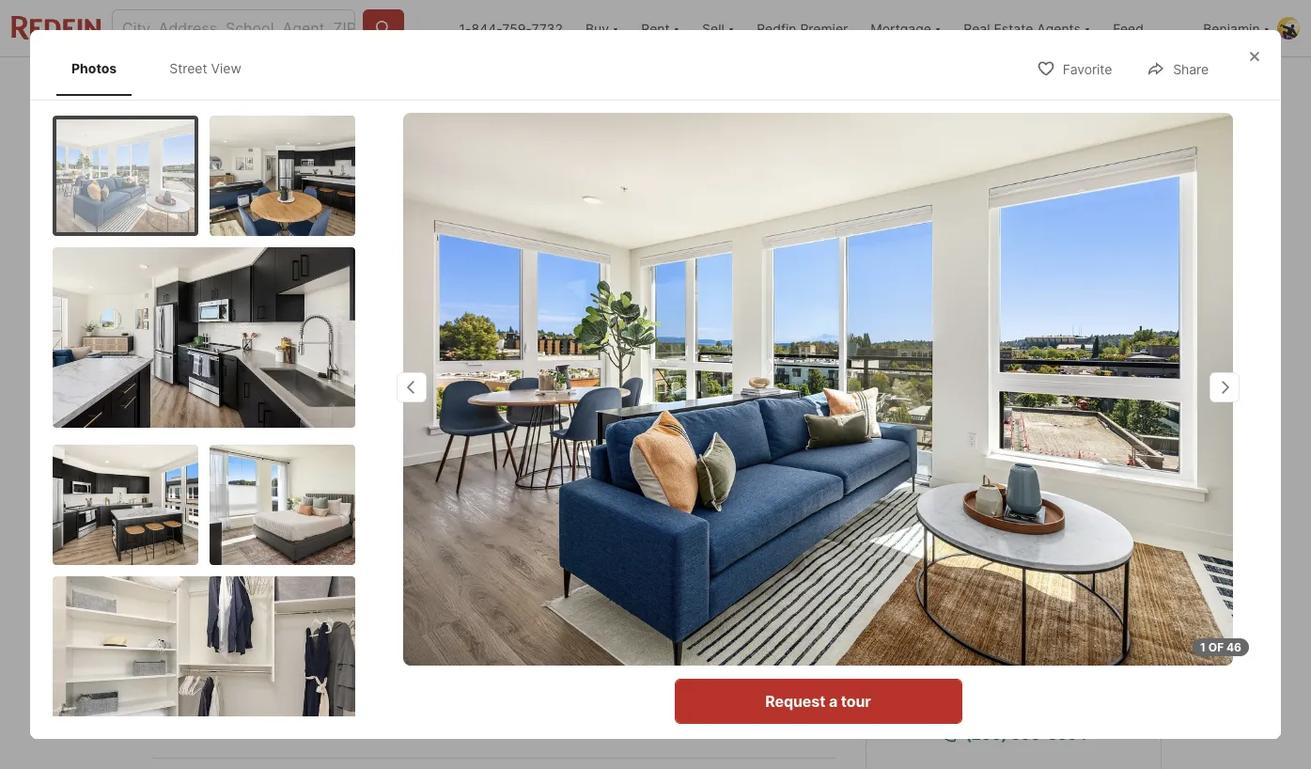 Task type: describe. For each thing, give the bounding box(es) containing it.
to
[[222, 668, 236, 686]]

+
[[341, 668, 351, 686]]

deal link
[[152, 110, 858, 498]]

1
[[1201, 640, 1206, 654]]

•
[[350, 707, 359, 726]]

(206)
[[966, 725, 1008, 744]]

street view tab
[[154, 45, 257, 92]]

favorite button
[[1021, 49, 1129, 88]]

share inside request a tour dialog
[[1174, 61, 1209, 77]]

8834
[[1048, 725, 1088, 744]]

photos
[[71, 60, 117, 76]]

dates
[[641, 708, 677, 724]]

1- for 844-
[[459, 20, 472, 36]]

0 vertical spatial request a tour
[[961, 612, 1067, 631]]

submit search image
[[374, 19, 393, 38]]

other
[[355, 668, 395, 686]]

specials!*
[[462, 668, 533, 686]]

0 horizontal spatial tour
[[227, 707, 256, 726]]

2 inside button
[[326, 709, 334, 725]]

46 photos button
[[1022, 442, 1145, 480]]

favorite
[[1063, 61, 1113, 77]]

user photo image
[[1278, 17, 1301, 39]]

4 tab from the left
[[560, 61, 662, 106]]

beds
[[334, 588, 369, 607]]

message
[[1007, 672, 1073, 691]]

1 , from the left
[[422, 523, 427, 542]]

5 tab from the left
[[662, 61, 753, 106]]

1 of 46
[[1201, 640, 1242, 654]]

search link
[[173, 72, 255, 95]]

1- for 2
[[417, 559, 437, 586]]

view for tab list containing photos
[[211, 60, 242, 76]]

street view button
[[167, 442, 299, 480]]

$2,225+
[[152, 559, 242, 586]]

0-
[[334, 559, 358, 586]]

1-2 baths
[[417, 559, 458, 607]]

request a tour dialog
[[30, 30, 1282, 762]]

City, Address, School, Agent, ZIP search field
[[112, 9, 355, 47]]

456-
[[503, 559, 556, 586]]

broadstone strata 4906 25th ave ne , seattle , wa 98105
[[152, 523, 561, 542]]

2 for 0-2
[[358, 559, 372, 586]]

46 photos
[[1064, 452, 1129, 468]]

ave
[[372, 523, 398, 542]]

nov 2 button
[[290, 706, 343, 728]]

nov 2
[[298, 709, 334, 725]]

up
[[197, 668, 217, 686]]

send a message button
[[889, 659, 1138, 704]]

deal up to 8 weeks free + other move-in specials!*
[[197, 645, 533, 686]]

(206) 360-8834 button
[[889, 712, 1138, 757]]

street view for tab list containing photos
[[169, 60, 242, 76]]

redfin
[[757, 20, 797, 36]]

25th
[[335, 523, 368, 542]]

move-
[[400, 668, 445, 686]]

(206) 360-8834
[[966, 725, 1088, 744]]

0-2 beds
[[334, 559, 372, 607]]



Task type: locate. For each thing, give the bounding box(es) containing it.
street inside button
[[209, 452, 248, 468]]

broadstone
[[152, 523, 237, 542], [967, 551, 1074, 574]]

1 horizontal spatial ,
[[481, 523, 485, 542]]

1 vertical spatial request a tour button
[[675, 679, 962, 724]]

0 horizontal spatial view
[[211, 60, 242, 76]]

2
[[358, 559, 372, 586], [437, 559, 451, 586], [326, 709, 334, 725]]

2 up beds
[[358, 559, 372, 586]]

redfin premier button
[[746, 0, 860, 56]]

0 vertical spatial 1-
[[459, 20, 472, 36]]

46 inside button
[[1064, 452, 1081, 468]]

street view for street view button
[[209, 452, 283, 468]]

tour for the request a tour 'button' inside the request a tour dialog
[[841, 692, 871, 711]]

ne
[[402, 523, 422, 542]]

view
[[211, 60, 242, 76], [251, 452, 283, 468]]

price
[[152, 588, 188, 607]]

1 vertical spatial broadstone
[[967, 551, 1074, 574]]

7732
[[532, 20, 563, 36]]

deal
[[197, 645, 230, 664]]

contact broadstone strata
[[889, 551, 1134, 574]]

1 vertical spatial strata
[[1078, 551, 1134, 574]]

more dates
[[605, 708, 677, 724]]

redfin premier
[[757, 20, 848, 36]]

,
[[422, 523, 427, 542], [481, 523, 485, 542]]

feed button
[[1102, 0, 1193, 56]]

1 horizontal spatial request a tour
[[961, 612, 1067, 631]]

0 vertical spatial broadstone
[[152, 523, 237, 542]]

1-844-759-7732 link
[[459, 20, 563, 36]]

1- left 759-
[[459, 20, 472, 36]]

0 horizontal spatial 46
[[1064, 452, 1081, 468]]

0 vertical spatial street
[[169, 60, 207, 76]]

3 tab from the left
[[489, 61, 560, 106]]

wa
[[489, 523, 513, 542]]

2 tab from the left
[[379, 61, 489, 106]]

x-out button
[[965, 63, 1059, 101]]

2 horizontal spatial tour
[[1036, 612, 1067, 631]]

tab list containing photos
[[53, 41, 275, 95]]

street inside tab
[[169, 60, 207, 76]]

1 vertical spatial 1-
[[417, 559, 437, 586]]

1 vertical spatial view
[[251, 452, 283, 468]]

in
[[445, 668, 458, 686]]

view inside street view tab
[[211, 60, 242, 76]]

tour for the topmost the request a tour 'button'
[[1036, 612, 1067, 631]]

2 horizontal spatial 2
[[437, 559, 451, 586]]

tour
[[1036, 612, 1067, 631], [841, 692, 871, 711], [227, 707, 256, 726]]

0 horizontal spatial broadstone
[[152, 523, 237, 542]]

1- inside 1-2 baths
[[417, 559, 437, 586]]

share button
[[1131, 49, 1225, 88], [1066, 63, 1160, 101]]

send a message
[[954, 672, 1073, 691]]

search
[[210, 75, 255, 91]]

1 horizontal spatial view
[[251, 452, 283, 468]]

seattle
[[430, 523, 481, 542]]

premier
[[801, 20, 848, 36]]

/mo
[[247, 559, 289, 586]]

0 horizontal spatial 2
[[326, 709, 334, 725]]

sq
[[503, 588, 522, 607]]

street view inside button
[[209, 452, 283, 468]]

photos tab
[[56, 45, 132, 92]]

1 horizontal spatial tour
[[841, 692, 871, 711]]

1,400
[[556, 559, 617, 586]]

0 vertical spatial strata
[[240, 523, 285, 542]]

1 horizontal spatial 1-
[[459, 20, 472, 36]]

send
[[954, 672, 992, 691]]

search tab list
[[152, 57, 768, 106]]

image image
[[152, 110, 858, 495], [866, 110, 1160, 299], [210, 115, 355, 236], [56, 119, 195, 232], [53, 247, 355, 427], [866, 306, 1160, 495], [53, 444, 198, 565], [210, 444, 355, 565], [53, 576, 355, 757]]

1 horizontal spatial request
[[766, 692, 826, 711]]

1 vertical spatial street
[[209, 452, 248, 468]]

360-
[[1011, 725, 1048, 744]]

x-out
[[1007, 75, 1043, 91]]

0 vertical spatial request a tour button
[[889, 599, 1138, 644]]

0 vertical spatial view
[[211, 60, 242, 76]]

share down feed
[[1108, 75, 1144, 91]]

, left wa
[[481, 523, 485, 542]]

more dates button
[[597, 705, 685, 727]]

759-
[[502, 20, 532, 36]]

1 horizontal spatial broadstone
[[967, 551, 1074, 574]]

, left seattle
[[422, 523, 427, 542]]

a inside button
[[995, 672, 1004, 691]]

out
[[1020, 75, 1043, 91]]

0 vertical spatial 46
[[1064, 452, 1081, 468]]

weeks
[[254, 668, 301, 686]]

8
[[240, 668, 249, 686]]

a
[[1024, 612, 1033, 631], [995, 672, 1004, 691], [829, 692, 838, 711], [214, 707, 223, 726]]

0 horizontal spatial strata
[[240, 523, 285, 542]]

ft
[[526, 588, 540, 607]]

2 for 1-2
[[437, 559, 451, 586]]

1 horizontal spatial street
[[209, 452, 248, 468]]

request a tour
[[961, 612, 1067, 631], [766, 692, 871, 711]]

1 horizontal spatial share
[[1174, 61, 1209, 77]]

request a tour button inside request a tour dialog
[[675, 679, 962, 724]]

2 , from the left
[[481, 523, 485, 542]]

street
[[169, 60, 207, 76], [209, 452, 248, 468]]

1 horizontal spatial 46
[[1227, 640, 1242, 654]]

456-1,400 sq ft
[[503, 559, 617, 607]]

0 horizontal spatial street
[[169, 60, 207, 76]]

2 inside 1-2 baths
[[437, 559, 451, 586]]

more
[[605, 708, 638, 724]]

844-
[[472, 20, 502, 36]]

1- up baths
[[417, 559, 437, 586]]

1 horizontal spatial 2
[[358, 559, 372, 586]]

0 horizontal spatial 1-
[[417, 559, 437, 586]]

request a tour button
[[889, 599, 1138, 644], [675, 679, 962, 724]]

request a tour inside dialog
[[766, 692, 871, 711]]

(206) 360-8834 link
[[889, 712, 1138, 757]]

feed
[[1114, 20, 1144, 36]]

contact
[[889, 551, 963, 574]]

$2,225+ /mo price
[[152, 559, 289, 607]]

tab list inside request a tour dialog
[[53, 41, 275, 95]]

view inside street view button
[[251, 452, 283, 468]]

0 horizontal spatial request a tour
[[766, 692, 871, 711]]

1 vertical spatial request a tour
[[766, 692, 871, 711]]

2 right nov on the bottom left of page
[[326, 709, 334, 725]]

strata
[[240, 523, 285, 542], [1078, 551, 1134, 574]]

1 vertical spatial 46
[[1227, 640, 1242, 654]]

46 left photos
[[1064, 452, 1081, 468]]

2 horizontal spatial request
[[961, 612, 1021, 631]]

request a tour on:
[[152, 707, 282, 726]]

0 horizontal spatial request
[[152, 707, 210, 726]]

1-
[[459, 20, 472, 36], [417, 559, 437, 586]]

request
[[961, 612, 1021, 631], [766, 692, 826, 711], [152, 707, 210, 726]]

map entry image
[[741, 518, 835, 612]]

x-
[[1007, 75, 1020, 91]]

1 horizontal spatial strata
[[1078, 551, 1134, 574]]

0 horizontal spatial share
[[1108, 75, 1144, 91]]

view for street view button
[[251, 452, 283, 468]]

free
[[305, 668, 337, 686]]

a inside dialog
[[829, 692, 838, 711]]

1-844-759-7732
[[459, 20, 563, 36]]

0 vertical spatial street view
[[169, 60, 242, 76]]

4906
[[293, 523, 331, 542]]

46 inside request a tour dialog
[[1227, 640, 1242, 654]]

46
[[1064, 452, 1081, 468], [1227, 640, 1242, 654]]

46 right of
[[1227, 640, 1242, 654]]

tab list
[[53, 41, 275, 95]]

street view inside tab
[[169, 60, 242, 76]]

baths
[[417, 588, 458, 607]]

0 horizontal spatial ,
[[422, 523, 427, 542]]

4906 25th ave ne image
[[404, 113, 1233, 666]]

deal
[[174, 131, 204, 145]]

share
[[1174, 61, 1209, 77], [1108, 75, 1144, 91]]

nov
[[298, 709, 323, 725]]

share down feed button at the top
[[1174, 61, 1209, 77]]

1 vertical spatial street view
[[209, 452, 283, 468]]

1 tab from the left
[[276, 61, 379, 106]]

98105
[[517, 523, 561, 542]]

photos
[[1084, 452, 1129, 468]]

of
[[1209, 640, 1224, 654]]

request inside dialog
[[766, 692, 826, 711]]

2 up baths
[[437, 559, 451, 586]]

tab
[[276, 61, 379, 106], [379, 61, 489, 106], [489, 61, 560, 106], [560, 61, 662, 106], [662, 61, 753, 106]]

2 inside 0-2 beds
[[358, 559, 372, 586]]

tour inside request a tour dialog
[[841, 692, 871, 711]]

on:
[[260, 707, 282, 726]]

street view
[[169, 60, 242, 76], [209, 452, 283, 468]]



Task type: vqa. For each thing, say whether or not it's contained in the screenshot.
SAT, to the left
no



